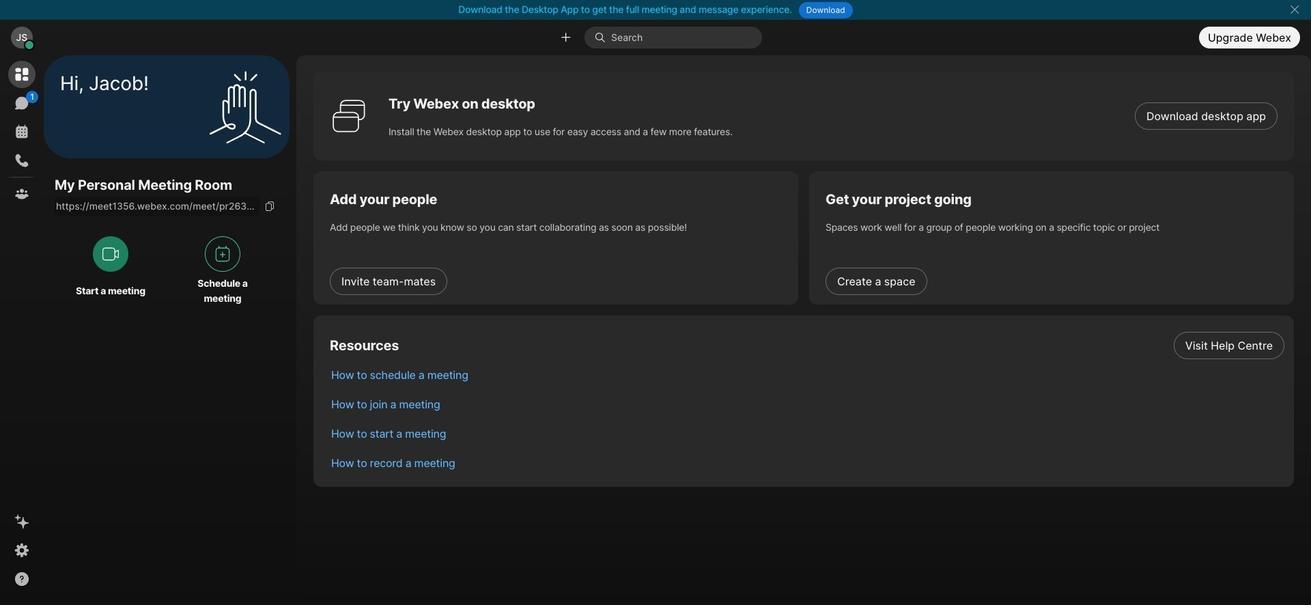 Task type: locate. For each thing, give the bounding box(es) containing it.
navigation
[[0, 55, 44, 605]]

3 list item from the top
[[320, 389, 1295, 419]]

None text field
[[55, 197, 260, 216]]

webex tab list
[[8, 61, 38, 208]]

5 list item from the top
[[320, 448, 1295, 478]]

two hands high-fiving image
[[204, 66, 286, 148]]

list item
[[320, 331, 1295, 360], [320, 360, 1295, 389], [320, 389, 1295, 419], [320, 419, 1295, 448], [320, 448, 1295, 478]]



Task type: vqa. For each thing, say whether or not it's contained in the screenshot.
two hands high fiving image on the top
no



Task type: describe. For each thing, give the bounding box(es) containing it.
4 list item from the top
[[320, 419, 1295, 448]]

1 list item from the top
[[320, 331, 1295, 360]]

2 list item from the top
[[320, 360, 1295, 389]]

cancel_16 image
[[1290, 4, 1301, 15]]



